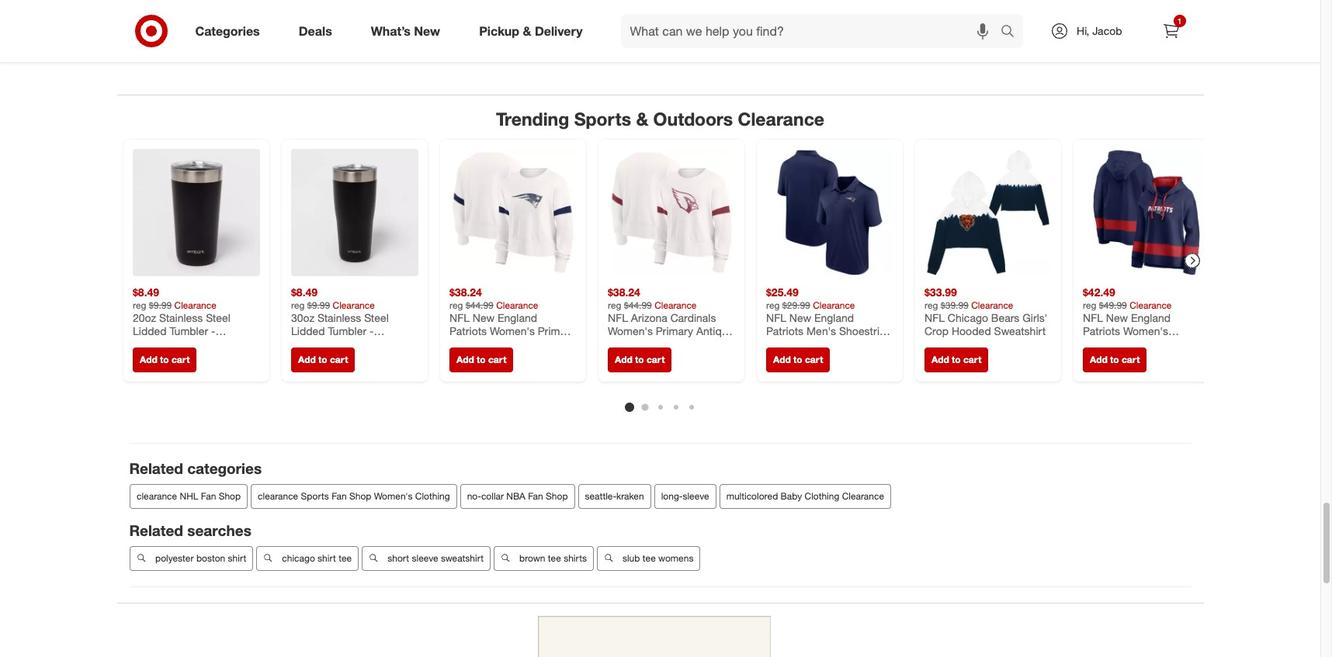 Task type: vqa. For each thing, say whether or not it's contained in the screenshot.
1st TEE from right
yes



Task type: locate. For each thing, give the bounding box(es) containing it.
shirt right boston on the left bottom of the page
[[228, 553, 246, 565]]

4 to from the left
[[635, 354, 644, 365]]

0 horizontal spatial sweartshirt
[[513, 352, 569, 365]]

1 to from the left
[[160, 354, 169, 365]]

reg inside $33.99 reg $39.99 clearance nfl chicago bears girls' crop hooded sweatshirt
[[925, 299, 938, 311]]

tee right slub at the bottom left
[[643, 553, 656, 565]]

target
[[633, 47, 667, 62], [785, 47, 819, 62]]

clearance inside $38.24 reg $44.99 clearance nfl arizona cardinals women's primary antique long sleeve crew fleece sweartshirt
[[655, 299, 697, 311]]

1 long from the left
[[490, 338, 514, 351]]

short sleeve sweatshirt link
[[362, 547, 491, 572]]

2 shirt from the left
[[317, 553, 336, 565]]

categories
[[187, 460, 262, 478]]

no-collar nba fan shop
[[467, 491, 568, 503]]

0 horizontal spatial $38.24
[[449, 286, 482, 299]]

1 horizontal spatial lidded
[[291, 325, 325, 338]]

$8.49 for 30oz
[[291, 286, 317, 299]]

embark™ inside $8.49 reg $9.99 clearance 30oz stainless steel lidded tumbler  - embark™
[[291, 338, 334, 351]]

$33.99 reg $39.99 clearance nfl chicago bears girls' crop hooded sweatshirt
[[925, 286, 1048, 338]]

& left the outdoors
[[636, 108, 649, 130]]

$9.99
[[149, 299, 171, 311], [307, 299, 330, 311]]

lidded down 20oz
[[132, 325, 166, 338]]

2 $8.49 from the left
[[291, 286, 317, 299]]

women's
[[490, 325, 535, 338], [608, 325, 653, 338], [374, 491, 412, 503]]

to for nfl new england patriots men's shoestring catch polo t-shirt
[[794, 354, 802, 365]]

sweartshirt
[[513, 352, 569, 365], [608, 352, 664, 365]]

1 horizontal spatial sleeve
[[683, 491, 709, 503]]

steel inside $8.49 reg $9.99 clearance 30oz stainless steel lidded tumbler  - embark™
[[364, 311, 389, 324]]

0 vertical spatial sleeve
[[683, 491, 709, 503]]

tee
[[338, 553, 352, 565], [548, 553, 561, 565], [643, 553, 656, 565]]

shop for sports
[[349, 491, 371, 503]]

2 stainless from the left
[[317, 311, 361, 324]]

add to cart for nfl chicago bears girls' crop hooded sweatshirt
[[932, 354, 982, 365]]

slub tee womens
[[622, 553, 694, 565]]

2 - from the left
[[369, 325, 374, 338]]

0 horizontal spatial clothing
[[415, 491, 450, 503]]

nfl inside $38.24 reg $44.99 clearance nfl arizona cardinals women's primary antique long sleeve crew fleece sweartshirt
[[608, 311, 628, 324]]

add to cart for 20oz stainless steel lidded tumbler - embark™
[[139, 354, 189, 365]]

1 $38.24 from the left
[[449, 286, 482, 299]]

$44.99
[[466, 299, 493, 311], [624, 299, 652, 311]]

stainless right 20oz
[[159, 311, 203, 324]]

$44.99 for arizona
[[624, 299, 652, 311]]

4 nfl from the left
[[925, 311, 945, 324]]

multicolored baby clothing clearance link
[[719, 485, 891, 510]]

6 add from the left
[[932, 354, 949, 365]]

new inside $25.49 reg $29.99 clearance nfl new england patriots men's shoestring catch polo t-shirt
[[789, 311, 811, 324]]

cart for nfl chicago bears girls' crop hooded sweatshirt
[[964, 354, 982, 365]]

stainless for 20oz
[[159, 311, 203, 324]]

0 horizontal spatial $9.99
[[149, 299, 171, 311]]

1 horizontal spatial clearance
[[258, 491, 298, 503]]

1 horizontal spatial sleeve
[[635, 338, 668, 351]]

related for related searches
[[129, 522, 183, 540]]

- inside $8.49 reg $9.99 clearance 30oz stainless steel lidded tumbler  - embark™
[[369, 325, 374, 338]]

patriots inside $25.49 reg $29.99 clearance nfl new england patriots men's shoestring catch polo t-shirt
[[766, 325, 804, 338]]

clearance for clearance nhl fan shop
[[136, 491, 177, 503]]

3 add to cart from the left
[[456, 354, 506, 365]]

1 horizontal spatial women's
[[490, 325, 535, 338]]

0 horizontal spatial tee
[[338, 553, 352, 565]]

4 add to cart from the left
[[615, 354, 665, 365]]

5 add to cart from the left
[[773, 354, 823, 365]]

1 $44.99 from the left
[[466, 299, 493, 311]]

0 horizontal spatial embark™
[[132, 338, 175, 351]]

1 $8.49 from the left
[[132, 286, 159, 299]]

& right the pickup at top left
[[523, 23, 532, 39]]

nfl new england patriots women's primary antique long sleeve crew fleece sweartshirt image
[[449, 149, 577, 276], [449, 149, 577, 276]]

2 embark™ from the left
[[291, 338, 334, 351]]

clearance for clearance sports fan shop women's clothing
[[258, 491, 298, 503]]

fan right nhl
[[201, 491, 216, 503]]

1 horizontal spatial patriots
[[766, 325, 804, 338]]

deals inside deals link
[[299, 23, 332, 39]]

reg inside $38.24 reg $44.99 clearance nfl arizona cardinals women's primary antique long sleeve crew fleece sweartshirt
[[608, 299, 621, 311]]

0 horizontal spatial shop
[[218, 491, 240, 503]]

fan for nhl
[[201, 491, 216, 503]]

1 horizontal spatial primary
[[656, 325, 693, 338]]

1 horizontal spatial tumbler
[[328, 325, 366, 338]]

1 nfl from the left
[[449, 311, 470, 324]]

3 shop from the left
[[546, 491, 568, 503]]

1 steel from the left
[[206, 311, 230, 324]]

crew inside $38.24 reg $44.99 clearance nfl arizona cardinals women's primary antique long sleeve crew fleece sweartshirt
[[671, 338, 696, 351]]

0 horizontal spatial -
[[211, 325, 215, 338]]

1 lidded from the left
[[132, 325, 166, 338]]

lidded
[[132, 325, 166, 338], [291, 325, 325, 338]]

sports for fan
[[301, 491, 329, 503]]

1 patriots from the left
[[449, 325, 487, 338]]

nfl inside $33.99 reg $39.99 clearance nfl chicago bears girls' crop hooded sweatshirt
[[925, 311, 945, 324]]

pickup & delivery link
[[466, 14, 602, 48]]

2 tee from the left
[[548, 553, 561, 565]]

steel inside "$8.49 reg $9.99 clearance 20oz stainless steel lidded tumbler - embark™"
[[206, 311, 230, 324]]

sleeve right short at the bottom left
[[412, 553, 438, 565]]

chicago shirt tee link
[[256, 547, 359, 572]]

3 reg from the left
[[449, 299, 463, 311]]

1 $9.99 from the left
[[149, 299, 171, 311]]

clearance inside $8.49 reg $9.99 clearance 30oz stainless steel lidded tumbler  - embark™
[[332, 299, 375, 311]]

nfl for nfl new england patriots women's primary antique long sleeve crew fleece sweartshirt
[[449, 311, 470, 324]]

nfl new england patriots women's halftime adjustment long sleeve fleece hooded sweatshirt image
[[1083, 149, 1211, 276], [1083, 149, 1211, 276]]

2 england from the left
[[814, 311, 854, 324]]

cart
[[171, 354, 189, 365], [330, 354, 348, 365], [488, 354, 506, 365], [647, 354, 665, 365], [805, 354, 823, 365], [964, 354, 982, 365], [1122, 354, 1140, 365]]

7 reg from the left
[[1083, 299, 1097, 311]]

1 fan from the left
[[201, 491, 216, 503]]

1 horizontal spatial $9.99
[[307, 299, 330, 311]]

$38.24 inside $38.24 reg $44.99 clearance nfl arizona cardinals women's primary antique long sleeve crew fleece sweartshirt
[[608, 286, 640, 299]]

women's inside $38.24 reg $44.99 clearance nfl arizona cardinals women's primary antique long sleeve crew fleece sweartshirt
[[608, 325, 653, 338]]

delivery
[[535, 23, 583, 39]]

primary inside $38.24 reg $44.99 clearance nfl arizona cardinals women's primary antique long sleeve crew fleece sweartshirt
[[656, 325, 693, 338]]

2 add from the left
[[298, 354, 316, 365]]

1 - from the left
[[211, 325, 215, 338]]

3 cart from the left
[[488, 354, 506, 365]]

3 nfl from the left
[[766, 311, 786, 324]]

shop up 'chicago shirt tee'
[[349, 491, 371, 503]]

7 to from the left
[[1110, 354, 1119, 365]]

$38.24 for arizona
[[608, 286, 640, 299]]

3 to from the left
[[477, 354, 486, 365]]

reg for nfl new england patriots men's shoestring catch polo t-shirt
[[766, 299, 780, 311]]

2 add to cart from the left
[[298, 354, 348, 365]]

clearance inside the 'clearance nhl fan shop' link
[[136, 491, 177, 503]]

$8.49 up 30oz
[[291, 286, 317, 299]]

nfl
[[449, 311, 470, 324], [608, 311, 628, 324], [766, 311, 786, 324], [925, 311, 945, 324]]

2 to from the left
[[318, 354, 327, 365]]

sports up 'chicago shirt tee'
[[301, 491, 329, 503]]

0 horizontal spatial deals
[[299, 23, 332, 39]]

1 england from the left
[[497, 311, 537, 324]]

stainless for 30oz
[[317, 311, 361, 324]]

1 tee from the left
[[338, 553, 352, 565]]

0 horizontal spatial primary
[[538, 325, 575, 338]]

$38.24 reg $44.99 clearance nfl new england patriots women's primary antique long sleeve crew fleece sweartshirt
[[449, 286, 575, 365]]

0 horizontal spatial crew
[[449, 352, 475, 365]]

0 horizontal spatial patriots
[[449, 325, 487, 338]]

to for nfl arizona cardinals women's primary antique long sleeve crew fleece sweartshirt
[[635, 354, 644, 365]]

0 horizontal spatial stainless
[[159, 311, 203, 324]]

to for nfl chicago bears girls' crop hooded sweatshirt
[[952, 354, 961, 365]]

5 add from the left
[[773, 354, 791, 365]]

4 add to cart button from the left
[[608, 348, 672, 372]]

1 vertical spatial sleeve
[[412, 553, 438, 565]]

$8.49 reg $9.99 clearance 30oz stainless steel lidded tumbler  - embark™
[[291, 286, 389, 351]]

0 vertical spatial related
[[129, 460, 183, 478]]

advertisement region
[[538, 617, 771, 658]]

1 horizontal spatial sports
[[574, 108, 632, 130]]

gift ideas
[[468, 47, 522, 62]]

clearance inside "$8.49 reg $9.99 clearance 20oz stainless steel lidded tumbler - embark™"
[[174, 299, 216, 311]]

catch
[[766, 338, 795, 351]]

2 steel from the left
[[364, 311, 389, 324]]

deals up christmas in the left top of the page
[[299, 23, 332, 39]]

2 clearance from the left
[[258, 491, 298, 503]]

2 add to cart button from the left
[[291, 348, 355, 372]]

1 add to cart from the left
[[139, 354, 189, 365]]

0 horizontal spatial antique
[[449, 338, 487, 351]]

2 reg from the left
[[291, 299, 304, 311]]

1 stainless from the left
[[159, 311, 203, 324]]

$8.49 inside "$8.49 reg $9.99 clearance 20oz stainless steel lidded tumbler - embark™"
[[132, 286, 159, 299]]

6 add to cart from the left
[[932, 354, 982, 365]]

3 fan from the left
[[528, 491, 543, 503]]

short sleeve sweatshirt
[[387, 553, 484, 565]]

christmas link
[[237, 0, 409, 64]]

1 horizontal spatial deals
[[1007, 47, 1038, 62]]

reg inside $8.49 reg $9.99 clearance 30oz stainless steel lidded tumbler  - embark™
[[291, 299, 304, 311]]

embark™
[[132, 338, 175, 351], [291, 338, 334, 351]]

add to cart button for nfl new england patriots men's shoestring catch polo t-shirt
[[766, 348, 830, 372]]

1 horizontal spatial $38.24
[[608, 286, 640, 299]]

clearance left nhl
[[136, 491, 177, 503]]

clearance inside $33.99 reg $39.99 clearance nfl chicago bears girls' crop hooded sweatshirt
[[971, 299, 1014, 311]]

1 horizontal spatial england
[[814, 311, 854, 324]]

top deals
[[983, 47, 1038, 62]]

new inside $38.24 reg $44.99 clearance nfl new england patriots women's primary antique long sleeve crew fleece sweartshirt
[[473, 311, 494, 324]]

fleece
[[699, 338, 732, 351], [478, 352, 510, 365]]

tumbler
[[169, 325, 208, 338], [328, 325, 366, 338]]

steel
[[206, 311, 230, 324], [364, 311, 389, 324]]

add to cart for nfl new england patriots women's primary antique long sleeve crew fleece sweartshirt
[[456, 354, 506, 365]]

outdoors
[[654, 108, 733, 130]]

1 embark™ from the left
[[132, 338, 175, 351]]

lidded inside $8.49 reg $9.99 clearance 30oz stainless steel lidded tumbler  - embark™
[[291, 325, 325, 338]]

fleece inside $38.24 reg $44.99 clearance nfl arizona cardinals women's primary antique long sleeve crew fleece sweartshirt
[[699, 338, 732, 351]]

2 primary from the left
[[656, 325, 693, 338]]

clearance inside $38.24 reg $44.99 clearance nfl new england patriots women's primary antique long sleeve crew fleece sweartshirt
[[496, 299, 538, 311]]

0 horizontal spatial $8.49
[[132, 286, 159, 299]]

shirt right chicago in the bottom left of the page
[[317, 553, 336, 565]]

5 to from the left
[[794, 354, 802, 365]]

england inside $25.49 reg $29.99 clearance nfl new england patriots men's shoestring catch polo t-shirt
[[814, 311, 854, 324]]

tee right chicago in the bottom left of the page
[[338, 553, 352, 565]]

$9.99 inside $8.49 reg $9.99 clearance 30oz stainless steel lidded tumbler  - embark™
[[307, 299, 330, 311]]

1 horizontal spatial shirt
[[317, 553, 336, 565]]

0 horizontal spatial sports
[[301, 491, 329, 503]]

2 horizontal spatial tee
[[643, 553, 656, 565]]

2 sweartshirt from the left
[[608, 352, 664, 365]]

1 horizontal spatial target
[[785, 47, 819, 62]]

4 add from the left
[[615, 354, 632, 365]]

- for 30oz stainless steel lidded tumbler  - embark™
[[369, 325, 374, 338]]

2 $44.99 from the left
[[624, 299, 652, 311]]

sweatshirt
[[994, 325, 1046, 338]]

1 vertical spatial antique
[[449, 338, 487, 351]]

0 horizontal spatial clearance
[[136, 491, 177, 503]]

new
[[414, 23, 441, 39], [823, 47, 848, 62], [473, 311, 494, 324], [789, 311, 811, 324]]

2 lidded from the left
[[291, 325, 325, 338]]

0 vertical spatial sports
[[574, 108, 632, 130]]

0 horizontal spatial fleece
[[478, 352, 510, 365]]

0 vertical spatial antique
[[696, 325, 734, 338]]

fan right nba
[[528, 491, 543, 503]]

6 cart from the left
[[964, 354, 982, 365]]

0 horizontal spatial tumbler
[[169, 325, 208, 338]]

0 horizontal spatial sleeve
[[412, 553, 438, 565]]

brown
[[519, 553, 545, 565]]

clothing left the no-
[[415, 491, 450, 503]]

1 horizontal spatial clothing
[[805, 491, 840, 503]]

related up clearance nhl fan shop
[[129, 460, 183, 478]]

long-
[[661, 491, 683, 503]]

sleeve left multicolored
[[683, 491, 709, 503]]

0 horizontal spatial sleeve
[[517, 338, 550, 351]]

related categories
[[129, 460, 262, 478]]

1 primary from the left
[[538, 325, 575, 338]]

nfl arizona cardinals women's primary antique long sleeve crew fleece sweartshirt image
[[608, 149, 735, 276], [608, 149, 735, 276]]

7 cart from the left
[[1122, 354, 1140, 365]]

nfl new england patriots men's shoestring catch polo t-shirt image
[[766, 149, 894, 276], [766, 149, 894, 276]]

target finds
[[633, 47, 701, 62]]

long inside $38.24 reg $44.99 clearance nfl new england patriots women's primary antique long sleeve crew fleece sweartshirt
[[490, 338, 514, 351]]

nfl chicago bears girls' crop hooded sweatshirt image
[[925, 149, 1052, 276], [925, 149, 1052, 276]]

6 reg from the left
[[925, 299, 938, 311]]

30oz
[[291, 311, 314, 324]]

shop down categories at left
[[218, 491, 240, 503]]

2 cart from the left
[[330, 354, 348, 365]]

cart for nfl new england patriots women's primary antique long sleeve crew fleece sweartshirt
[[488, 354, 506, 365]]

long inside $38.24 reg $44.99 clearance nfl arizona cardinals women's primary antique long sleeve crew fleece sweartshirt
[[608, 338, 632, 351]]

england inside $38.24 reg $44.99 clearance nfl new england patriots women's primary antique long sleeve crew fleece sweartshirt
[[497, 311, 537, 324]]

embark™ inside "$8.49 reg $9.99 clearance 20oz stainless steel lidded tumbler - embark™"
[[132, 338, 175, 351]]

crew
[[671, 338, 696, 351], [449, 352, 475, 365]]

6 add to cart button from the left
[[925, 348, 989, 372]]

add to cart button
[[132, 348, 196, 372], [291, 348, 355, 372], [449, 348, 513, 372], [608, 348, 672, 372], [766, 348, 830, 372], [925, 348, 989, 372], [1083, 348, 1147, 372]]

slub
[[622, 553, 640, 565]]

1 vertical spatial deals
[[1007, 47, 1038, 62]]

4 reg from the left
[[608, 299, 621, 311]]

england for women's
[[497, 311, 537, 324]]

1 horizontal spatial sweartshirt
[[608, 352, 664, 365]]

sleeve inside $38.24 reg $44.99 clearance nfl arizona cardinals women's primary antique long sleeve crew fleece sweartshirt
[[635, 338, 668, 351]]

tee left shirts
[[548, 553, 561, 565]]

polo
[[798, 338, 820, 351]]

patriots inside $38.24 reg $44.99 clearance nfl new england patriots women's primary antique long sleeve crew fleece sweartshirt
[[449, 325, 487, 338]]

stainless inside $8.49 reg $9.99 clearance 30oz stainless steel lidded tumbler  - embark™
[[317, 311, 361, 324]]

add to cart button for 20oz stainless steel lidded tumbler - embark™
[[132, 348, 196, 372]]

1 horizontal spatial tee
[[548, 553, 561, 565]]

stainless right 30oz
[[317, 311, 361, 324]]

sleeve inside 'link'
[[683, 491, 709, 503]]

3 add from the left
[[456, 354, 474, 365]]

1 add to cart button from the left
[[132, 348, 196, 372]]

1 horizontal spatial crew
[[671, 338, 696, 351]]

1 horizontal spatial shop
[[349, 491, 371, 503]]

long-sleeve link
[[654, 485, 716, 510]]

1 horizontal spatial $8.49
[[291, 286, 317, 299]]

patriots for catch
[[766, 325, 804, 338]]

0 horizontal spatial steel
[[206, 311, 230, 324]]

1 horizontal spatial stainless
[[317, 311, 361, 324]]

1 horizontal spatial &
[[636, 108, 649, 130]]

slub tee womens link
[[597, 547, 701, 572]]

embark™ down 20oz
[[132, 338, 175, 351]]

$8.49 up 20oz
[[132, 286, 159, 299]]

boston
[[196, 553, 225, 565]]

4 cart from the left
[[647, 354, 665, 365]]

1 cart from the left
[[171, 354, 189, 365]]

add for 30oz stainless steel lidded tumbler  - embark™
[[298, 354, 316, 365]]

1 reg from the left
[[132, 299, 146, 311]]

jacob
[[1093, 24, 1123, 37]]

lidded down 30oz
[[291, 325, 325, 338]]

what's
[[371, 23, 411, 39]]

2 horizontal spatial women's
[[608, 325, 653, 338]]

fleece inside $38.24 reg $44.99 clearance nfl new england patriots women's primary antique long sleeve crew fleece sweartshirt
[[478, 352, 510, 365]]

steel right 30oz
[[364, 311, 389, 324]]

$8.49
[[132, 286, 159, 299], [291, 286, 317, 299]]

antique inside $38.24 reg $44.99 clearance nfl new england patriots women's primary antique long sleeve crew fleece sweartshirt
[[449, 338, 487, 351]]

clearance inside $25.49 reg $29.99 clearance nfl new england patriots men's shoestring catch polo t-shirt
[[813, 299, 855, 311]]

long
[[490, 338, 514, 351], [608, 338, 632, 351]]

what's new
[[371, 23, 441, 39]]

What can we help you find? suggestions appear below search field
[[621, 14, 1005, 48]]

shop right nba
[[546, 491, 568, 503]]

reg for nfl arizona cardinals women's primary antique long sleeve crew fleece sweartshirt
[[608, 299, 621, 311]]

0 horizontal spatial $44.99
[[466, 299, 493, 311]]

$9.99 inside "$8.49 reg $9.99 clearance 20oz stainless steel lidded tumbler - embark™"
[[149, 299, 171, 311]]

stainless
[[159, 311, 203, 324], [317, 311, 361, 324]]

fan up 'chicago shirt tee'
[[331, 491, 347, 503]]

clearance down categories at left
[[258, 491, 298, 503]]

embark™ down 30oz
[[291, 338, 334, 351]]

0 horizontal spatial target
[[633, 47, 667, 62]]

clearance for nfl new england patriots men's shoestring catch polo t-shirt
[[813, 299, 855, 311]]

sleeve inside $38.24 reg $44.99 clearance nfl new england patriots women's primary antique long sleeve crew fleece sweartshirt
[[517, 338, 550, 351]]

1 horizontal spatial fan
[[331, 491, 347, 503]]

1 horizontal spatial long
[[608, 338, 632, 351]]

3 tee from the left
[[643, 553, 656, 565]]

0 horizontal spatial lidded
[[132, 325, 166, 338]]

deals down search
[[1007, 47, 1038, 62]]

lidded inside "$8.49 reg $9.99 clearance 20oz stainless steel lidded tumbler - embark™"
[[132, 325, 166, 338]]

related up 'polyester' at the left bottom of page
[[129, 522, 183, 540]]

1 shop from the left
[[218, 491, 240, 503]]

5 reg from the left
[[766, 299, 780, 311]]

short
[[387, 553, 409, 565]]

5 cart from the left
[[805, 354, 823, 365]]

sports
[[574, 108, 632, 130], [301, 491, 329, 503]]

tee for brown tee shirts
[[548, 553, 561, 565]]

$44.99 for new
[[466, 299, 493, 311]]

20oz stainless steel lidded tumbler - embark™ image
[[132, 149, 260, 276], [132, 149, 260, 276]]

2 tumbler from the left
[[328, 325, 366, 338]]

2 $38.24 from the left
[[608, 286, 640, 299]]

0 horizontal spatial fan
[[201, 491, 216, 503]]

steel for 20oz stainless steel lidded tumbler - embark™
[[206, 311, 230, 324]]

1 add from the left
[[139, 354, 157, 365]]

1 target from the left
[[633, 47, 667, 62]]

shop inside no-collar nba fan shop link
[[546, 491, 568, 503]]

2 target from the left
[[785, 47, 819, 62]]

1 sleeve from the left
[[517, 338, 550, 351]]

1 related from the top
[[129, 460, 183, 478]]

$33.99
[[925, 286, 957, 299]]

1 tumbler from the left
[[169, 325, 208, 338]]

$44.99 inside $38.24 reg $44.99 clearance nfl new england patriots women's primary antique long sleeve crew fleece sweartshirt
[[466, 299, 493, 311]]

clearance inside multicolored baby clothing clearance link
[[842, 491, 884, 503]]

$38.24 inside $38.24 reg $44.99 clearance nfl new england patriots women's primary antique long sleeve crew fleece sweartshirt
[[449, 286, 482, 299]]

1 sweartshirt from the left
[[513, 352, 569, 365]]

reg for nfl new england patriots women's primary antique long sleeve crew fleece sweartshirt
[[449, 299, 463, 311]]

clearance
[[136, 491, 177, 503], [258, 491, 298, 503]]

0 vertical spatial &
[[523, 23, 532, 39]]

nfl inside $38.24 reg $44.99 clearance nfl new england patriots women's primary antique long sleeve crew fleece sweartshirt
[[449, 311, 470, 324]]

2 horizontal spatial shop
[[546, 491, 568, 503]]

1 horizontal spatial antique
[[696, 325, 734, 338]]

5 add to cart button from the left
[[766, 348, 830, 372]]

0 vertical spatial deals
[[299, 23, 332, 39]]

2 $9.99 from the left
[[307, 299, 330, 311]]

reg inside "$8.49 reg $9.99 clearance 20oz stainless steel lidded tumbler - embark™"
[[132, 299, 146, 311]]

6 to from the left
[[952, 354, 961, 365]]

target left 'finds'
[[633, 47, 667, 62]]

$38.24 for new
[[449, 286, 482, 299]]

nfl for nfl new england patriots men's shoestring catch polo t-shirt
[[766, 311, 786, 324]]

1 horizontal spatial steel
[[364, 311, 389, 324]]

0 horizontal spatial shirt
[[228, 553, 246, 565]]

nfl for nfl arizona cardinals women's primary antique long sleeve crew fleece sweartshirt
[[608, 311, 628, 324]]

0 horizontal spatial long
[[490, 338, 514, 351]]

3 add to cart button from the left
[[449, 348, 513, 372]]

0 horizontal spatial england
[[497, 311, 537, 324]]

add to cart
[[139, 354, 189, 365], [298, 354, 348, 365], [456, 354, 506, 365], [615, 354, 665, 365], [773, 354, 823, 365], [932, 354, 982, 365], [1090, 354, 1140, 365]]

30oz stainless steel lidded tumbler  - embark™ image
[[291, 149, 418, 276], [291, 149, 418, 276]]

1 horizontal spatial fleece
[[699, 338, 732, 351]]

cardinals
[[670, 311, 716, 324]]

1 horizontal spatial embark™
[[291, 338, 334, 351]]

brown tee shirts link
[[494, 547, 594, 572]]

0 horizontal spatial &
[[523, 23, 532, 39]]

$44.99 inside $38.24 reg $44.99 clearance nfl arizona cardinals women's primary antique long sleeve crew fleece sweartshirt
[[624, 299, 652, 311]]

sleeve
[[683, 491, 709, 503], [412, 553, 438, 565]]

antique
[[696, 325, 734, 338], [449, 338, 487, 351]]

- for 20oz stainless steel lidded tumbler - embark™
[[211, 325, 215, 338]]

nfl inside $25.49 reg $29.99 clearance nfl new england patriots men's shoestring catch polo t-shirt
[[766, 311, 786, 324]]

to for 20oz stainless steel lidded tumbler - embark™
[[160, 354, 169, 365]]

reg inside $25.49 reg $29.99 clearance nfl new england patriots men's shoestring catch polo t-shirt
[[766, 299, 780, 311]]

reg inside $38.24 reg $44.99 clearance nfl new england patriots women's primary antique long sleeve crew fleece sweartshirt
[[449, 299, 463, 311]]

2 fan from the left
[[331, 491, 347, 503]]

1 vertical spatial sports
[[301, 491, 329, 503]]

$8.49 inside $8.49 reg $9.99 clearance 30oz stainless steel lidded tumbler  - embark™
[[291, 286, 317, 299]]

primary
[[538, 325, 575, 338], [656, 325, 693, 338]]

sports right trending
[[574, 108, 632, 130]]

1 horizontal spatial $44.99
[[624, 299, 652, 311]]

1 link
[[1155, 14, 1189, 48]]

2 shop from the left
[[349, 491, 371, 503]]

- inside "$8.49 reg $9.99 clearance 20oz stainless steel lidded tumbler - embark™"
[[211, 325, 215, 338]]

2 patriots from the left
[[766, 325, 804, 338]]

stainless inside "$8.49 reg $9.99 clearance 20oz stainless steel lidded tumbler - embark™"
[[159, 311, 203, 324]]

tumbler inside "$8.49 reg $9.99 clearance 20oz stainless steel lidded tumbler - embark™"
[[169, 325, 208, 338]]

shop inside the 'clearance nhl fan shop' link
[[218, 491, 240, 503]]

1 vertical spatial related
[[129, 522, 183, 540]]

add for nfl new england patriots women's primary antique long sleeve crew fleece sweartshirt
[[456, 354, 474, 365]]

fan for sports
[[331, 491, 347, 503]]

shop for nhl
[[218, 491, 240, 503]]

sports for &
[[574, 108, 632, 130]]

2 sleeve from the left
[[635, 338, 668, 351]]

2 nfl from the left
[[608, 311, 628, 324]]

2 horizontal spatial fan
[[528, 491, 543, 503]]

clothing right baby
[[805, 491, 840, 503]]

shop inside the clearance sports fan shop women's clothing link
[[349, 491, 371, 503]]

1 clearance from the left
[[136, 491, 177, 503]]

add to cart for 30oz stainless steel lidded tumbler  - embark™
[[298, 354, 348, 365]]

2 related from the top
[[129, 522, 183, 540]]

$39.99
[[941, 299, 969, 311]]

target left arrivals at the right
[[785, 47, 819, 62]]

1 horizontal spatial -
[[369, 325, 374, 338]]

2 long from the left
[[608, 338, 632, 351]]

steel right 20oz
[[206, 311, 230, 324]]

tumbler inside $8.49 reg $9.99 clearance 30oz stainless steel lidded tumbler  - embark™
[[328, 325, 366, 338]]



Task type: describe. For each thing, give the bounding box(es) containing it.
reg for nfl chicago bears girls' crop hooded sweatshirt
[[925, 299, 938, 311]]

search button
[[994, 14, 1032, 51]]

men's
[[807, 325, 836, 338]]

multicolored
[[726, 491, 778, 503]]

$25.49 reg $29.99 clearance nfl new england patriots men's shoestring catch polo t-shirt
[[766, 286, 892, 351]]

chicago
[[282, 553, 315, 565]]

add to cart for nfl new england patriots men's shoestring catch polo t-shirt
[[773, 354, 823, 365]]

arrivals
[[851, 47, 892, 62]]

2 clothing from the left
[[805, 491, 840, 503]]

related for related categories
[[129, 460, 183, 478]]

$9.99 for 30oz
[[307, 299, 330, 311]]

ideas
[[492, 47, 522, 62]]

7 add from the left
[[1090, 354, 1108, 365]]

no-collar nba fan shop link
[[460, 485, 575, 510]]

seattle-
[[585, 491, 616, 503]]

clearance nhl fan shop
[[136, 491, 240, 503]]

clearance for 30oz stainless steel lidded tumbler  - embark™
[[332, 299, 375, 311]]

kraken
[[616, 491, 644, 503]]

arizona
[[631, 311, 667, 324]]

hi, jacob
[[1077, 24, 1123, 37]]

shoestring
[[839, 325, 892, 338]]

cart for nfl arizona cardinals women's primary antique long sleeve crew fleece sweartshirt
[[647, 354, 665, 365]]

clearance for nfl new england patriots women's primary antique long sleeve crew fleece sweartshirt
[[496, 299, 538, 311]]

nfl for nfl chicago bears girls' crop hooded sweatshirt
[[925, 311, 945, 324]]

womens
[[658, 553, 694, 565]]

nba
[[506, 491, 525, 503]]

sweartshirt inside $38.24 reg $44.99 clearance nfl arizona cardinals women's primary antique long sleeve crew fleece sweartshirt
[[608, 352, 664, 365]]

clearance sports fan shop women's clothing
[[258, 491, 450, 503]]

categories
[[195, 23, 260, 39]]

$8.49 for 20oz
[[132, 286, 159, 299]]

top deals link
[[925, 0, 1097, 64]]

sweatshirt
[[441, 553, 484, 565]]

seattle-kraken
[[585, 491, 644, 503]]

deals link
[[286, 14, 352, 48]]

clearance nhl fan shop link
[[129, 485, 247, 510]]

1 clothing from the left
[[415, 491, 450, 503]]

deals inside top deals link
[[1007, 47, 1038, 62]]

1 vertical spatial &
[[636, 108, 649, 130]]

to for nfl new england patriots women's primary antique long sleeve crew fleece sweartshirt
[[477, 354, 486, 365]]

polyester boston shirt
[[155, 553, 246, 565]]

1 shirt from the left
[[228, 553, 246, 565]]

trending
[[496, 108, 570, 130]]

patriots for antique
[[449, 325, 487, 338]]

chicago
[[948, 311, 988, 324]]

women's inside $38.24 reg $44.99 clearance nfl new england patriots women's primary antique long sleeve crew fleece sweartshirt
[[490, 325, 535, 338]]

sleeve for long-
[[683, 491, 709, 503]]

reg for 20oz stainless steel lidded tumbler - embark™
[[132, 299, 146, 311]]

brown tee shirts
[[519, 553, 587, 565]]

hooded
[[952, 325, 991, 338]]

tumbler for 30oz
[[328, 325, 366, 338]]

target for target new arrivals
[[785, 47, 819, 62]]

20oz
[[132, 311, 156, 324]]

long-sleeve
[[661, 491, 709, 503]]

sleeve for short
[[412, 553, 438, 565]]

$25.49
[[766, 286, 799, 299]]

add to cart button for nfl chicago bears girls' crop hooded sweatshirt
[[925, 348, 989, 372]]

cart for nfl new england patriots men's shoestring catch polo t-shirt
[[805, 354, 823, 365]]

seattle-kraken link
[[578, 485, 651, 510]]

add to cart button for nfl arizona cardinals women's primary antique long sleeve crew fleece sweartshirt
[[608, 348, 672, 372]]

target finds link
[[581, 0, 753, 64]]

target for target finds
[[633, 47, 667, 62]]

hi,
[[1077, 24, 1090, 37]]

add for nfl arizona cardinals women's primary antique long sleeve crew fleece sweartshirt
[[615, 354, 632, 365]]

clearance sports fan shop women's clothing link
[[251, 485, 457, 510]]

$8.49 reg $9.99 clearance 20oz stainless steel lidded tumbler - embark™
[[132, 286, 230, 351]]

reg for 30oz stainless steel lidded tumbler  - embark™
[[291, 299, 304, 311]]

trending sports & outdoors clearance
[[496, 108, 825, 130]]

$29.99
[[782, 299, 810, 311]]

shirt
[[832, 338, 855, 351]]

clearance inside the "$42.49 reg $49.99 clearance"
[[1130, 299, 1172, 311]]

embark™ for 30oz
[[291, 338, 334, 351]]

add for nfl new england patriots men's shoestring catch polo t-shirt
[[773, 354, 791, 365]]

$38.24 reg $44.99 clearance nfl arizona cardinals women's primary antique long sleeve crew fleece sweartshirt
[[608, 286, 734, 365]]

cart for 20oz stainless steel lidded tumbler - embark™
[[171, 354, 189, 365]]

crew inside $38.24 reg $44.99 clearance nfl new england patriots women's primary antique long sleeve crew fleece sweartshirt
[[449, 352, 475, 365]]

related searches
[[129, 522, 252, 540]]

primary inside $38.24 reg $44.99 clearance nfl new england patriots women's primary antique long sleeve crew fleece sweartshirt
[[538, 325, 575, 338]]

lidded for 30oz
[[291, 325, 325, 338]]

add to cart for nfl arizona cardinals women's primary antique long sleeve crew fleece sweartshirt
[[615, 354, 665, 365]]

$49.99
[[1099, 299, 1127, 311]]

7 add to cart from the left
[[1090, 354, 1140, 365]]

shirts
[[564, 553, 587, 565]]

gift ideas link
[[409, 0, 581, 64]]

christmas
[[295, 47, 351, 62]]

sweartshirt inside $38.24 reg $44.99 clearance nfl new england patriots women's primary antique long sleeve crew fleece sweartshirt
[[513, 352, 569, 365]]

no-
[[467, 491, 481, 503]]

$42.49 reg $49.99 clearance
[[1083, 286, 1172, 311]]

reg inside the "$42.49 reg $49.99 clearance"
[[1083, 299, 1097, 311]]

tee for slub tee womens
[[643, 553, 656, 565]]

1
[[1178, 16, 1182, 26]]

pickup
[[479, 23, 520, 39]]

add to cart button for 30oz stainless steel lidded tumbler  - embark™
[[291, 348, 355, 372]]

searches
[[187, 522, 252, 540]]

chicago shirt tee
[[282, 553, 352, 565]]

cart for 30oz stainless steel lidded tumbler  - embark™
[[330, 354, 348, 365]]

crop
[[925, 325, 949, 338]]

0 horizontal spatial women's
[[374, 491, 412, 503]]

collar
[[481, 491, 504, 503]]

england for men's
[[814, 311, 854, 324]]

t-
[[823, 338, 832, 351]]

lidded for 20oz
[[132, 325, 166, 338]]

pickup & delivery
[[479, 23, 583, 39]]

embark™ for 20oz
[[132, 338, 175, 351]]

bears
[[991, 311, 1020, 324]]

add to cart button for nfl new england patriots women's primary antique long sleeve crew fleece sweartshirt
[[449, 348, 513, 372]]

antique inside $38.24 reg $44.99 clearance nfl arizona cardinals women's primary antique long sleeve crew fleece sweartshirt
[[696, 325, 734, 338]]

categories link
[[182, 14, 279, 48]]

clearance for nfl chicago bears girls' crop hooded sweatshirt
[[971, 299, 1014, 311]]

polyester
[[155, 553, 193, 565]]

what's new link
[[358, 14, 460, 48]]

gift
[[468, 47, 488, 62]]

nhl
[[179, 491, 198, 503]]

polyester boston shirt link
[[129, 547, 253, 572]]

target new arrivals
[[785, 47, 892, 62]]

clearance for 20oz stainless steel lidded tumbler - embark™
[[174, 299, 216, 311]]

add for nfl chicago bears girls' crop hooded sweatshirt
[[932, 354, 949, 365]]

to for 30oz stainless steel lidded tumbler  - embark™
[[318, 354, 327, 365]]

baby
[[781, 491, 802, 503]]

tumbler for 20oz
[[169, 325, 208, 338]]

target new arrivals link
[[753, 0, 925, 64]]

finds
[[670, 47, 701, 62]]

clearance for nfl arizona cardinals women's primary antique long sleeve crew fleece sweartshirt
[[655, 299, 697, 311]]

steel for 30oz stainless steel lidded tumbler  - embark™
[[364, 311, 389, 324]]

multicolored baby clothing clearance
[[726, 491, 884, 503]]

search
[[994, 25, 1032, 40]]

$9.99 for 20oz
[[149, 299, 171, 311]]

7 add to cart button from the left
[[1083, 348, 1147, 372]]

$42.49
[[1083, 286, 1116, 299]]

add for 20oz stainless steel lidded tumbler - embark™
[[139, 354, 157, 365]]



